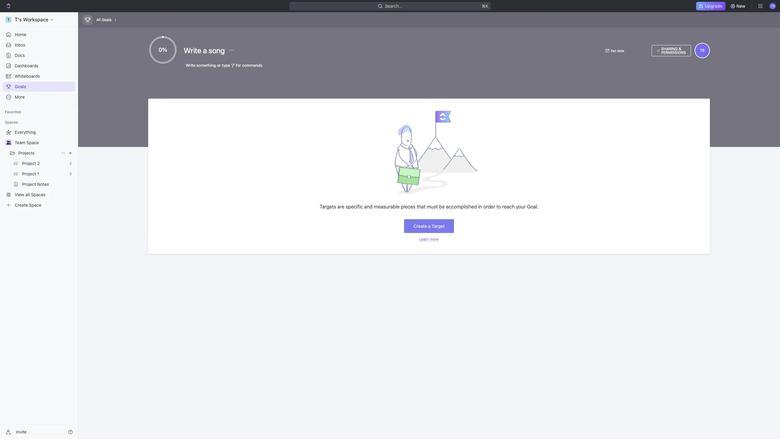 Task type: describe. For each thing, give the bounding box(es) containing it.
reach
[[502, 204, 515, 209]]

song
[[209, 46, 225, 55]]

order
[[483, 204, 495, 209]]

tb for the leftmost tb dropdown button
[[700, 48, 705, 53]]

notes
[[37, 182, 49, 187]]

set
[[611, 49, 616, 53]]

t's
[[15, 17, 22, 22]]

write
[[184, 46, 201, 55]]

specific
[[346, 204, 363, 209]]

new button
[[728, 1, 749, 11]]

search...
[[385, 3, 402, 9]]

whiteboards
[[15, 73, 40, 79]]

favorites button
[[2, 108, 24, 116]]

project for project 1
[[22, 171, 36, 176]]

all goals link
[[95, 16, 113, 24]]

inbox link
[[2, 40, 75, 50]]

home link
[[2, 30, 75, 39]]

&
[[679, 46, 681, 51]]

2
[[37, 161, 40, 166]]

to
[[497, 204, 501, 209]]

more
[[430, 237, 439, 242]]

goals link
[[2, 82, 75, 92]]

upgrade
[[705, 3, 722, 9]]

space for create space
[[29, 202, 41, 208]]

everything
[[15, 130, 36, 135]]

tb for tb dropdown button to the right
[[771, 4, 775, 8]]

0 horizontal spatial tb button
[[695, 43, 710, 58]]

team space
[[15, 140, 39, 145]]

view all spaces link
[[2, 190, 74, 200]]

favorites
[[5, 110, 21, 114]]

targets
[[320, 204, 336, 209]]

0 horizontal spatial spaces
[[5, 120, 18, 125]]

create space
[[15, 202, 41, 208]]

more button
[[2, 92, 75, 102]]

are
[[337, 204, 344, 209]]

a
[[203, 46, 207, 55]]

date
[[617, 49, 624, 53]]

accomplished
[[446, 204, 477, 209]]

learn more
[[419, 237, 439, 242]]

create a target
[[414, 223, 445, 229]]

be
[[439, 204, 445, 209]]

whiteboards link
[[2, 71, 75, 81]]

in
[[478, 204, 482, 209]]

upgrade link
[[696, 2, 725, 10]]

3 for 2
[[69, 161, 72, 166]]

set date
[[611, 49, 624, 53]]

create space link
[[2, 200, 74, 210]]

project for project notes
[[22, 182, 36, 187]]

and
[[364, 204, 373, 209]]

project 2 link
[[22, 159, 67, 168]]

your
[[516, 204, 526, 209]]

spaces inside view all spaces link
[[31, 192, 45, 197]]

sharing & permissions
[[661, 46, 686, 55]]

all
[[25, 192, 30, 197]]

goal.
[[527, 204, 539, 209]]

targets are specific and measurable pieces that must be accomplished in order to reach your goal.
[[320, 204, 539, 209]]

t's workspace
[[15, 17, 48, 22]]



Task type: vqa. For each thing, say whether or not it's contained in the screenshot.
TB dropdown button
yes



Task type: locate. For each thing, give the bounding box(es) containing it.
space
[[27, 140, 39, 145], [29, 202, 41, 208]]

1 3 from the top
[[69, 161, 72, 166]]

set date button
[[602, 47, 649, 54]]

3 right project 2 link
[[69, 161, 72, 166]]

sharing
[[661, 46, 678, 51]]

projects
[[18, 150, 35, 156]]

view all spaces
[[15, 192, 45, 197]]

1 horizontal spatial spaces
[[31, 192, 45, 197]]

learn more link
[[419, 237, 439, 242]]

1 vertical spatial space
[[29, 202, 41, 208]]

project
[[22, 161, 36, 166], [22, 171, 36, 176], [22, 182, 36, 187]]

sidebar navigation
[[0, 12, 79, 439]]

more
[[15, 94, 25, 100]]

tree
[[2, 127, 75, 210]]

t
[[7, 17, 10, 22]]

tb
[[771, 4, 775, 8], [700, 48, 705, 53]]

new
[[737, 3, 746, 9]]

2 project from the top
[[22, 171, 36, 176]]

view
[[15, 192, 24, 197]]

docs
[[15, 53, 25, 58]]

goals
[[15, 84, 26, 89]]

3 project from the top
[[22, 182, 36, 187]]

measurable
[[374, 204, 400, 209]]

tree inside sidebar navigation
[[2, 127, 75, 210]]

1 project from the top
[[22, 161, 36, 166]]

3 for 1
[[69, 171, 72, 176]]

dashboards link
[[2, 61, 75, 71]]

spaces down favorites button
[[5, 120, 18, 125]]

space down everything link
[[27, 140, 39, 145]]

2 3 from the top
[[69, 171, 72, 176]]

1 vertical spatial tb button
[[695, 43, 710, 58]]

everything link
[[2, 127, 74, 137]]

user group image
[[6, 141, 11, 145]]

spaces up create space 'link'
[[31, 192, 45, 197]]

2 vertical spatial project
[[22, 182, 36, 187]]

invite
[[16, 429, 27, 434]]

1
[[37, 171, 39, 176]]

inbox
[[15, 42, 25, 47]]

that
[[417, 204, 426, 209]]

0 vertical spatial tb
[[771, 4, 775, 8]]

project 2
[[22, 161, 40, 166]]

project 1 link
[[22, 169, 67, 179]]

t's workspace, , element
[[6, 17, 12, 23]]

dashboards
[[15, 63, 38, 68]]

home
[[15, 32, 26, 37]]

project notes
[[22, 182, 49, 187]]

1 vertical spatial tb
[[700, 48, 705, 53]]

0 vertical spatial 3
[[69, 161, 72, 166]]

tree containing everything
[[2, 127, 75, 210]]

must
[[427, 204, 438, 209]]

permissions
[[661, 50, 686, 55]]

space inside 'link'
[[29, 202, 41, 208]]

0 horizontal spatial tb
[[700, 48, 705, 53]]

project left the 1
[[22, 171, 36, 176]]

0 vertical spatial project
[[22, 161, 36, 166]]

tb button
[[768, 1, 778, 11], [695, 43, 710, 58]]

workspace
[[23, 17, 48, 22]]

3 up project notes link
[[69, 171, 72, 176]]

all goals
[[96, 17, 112, 22]]

space down view all spaces link
[[29, 202, 41, 208]]

3
[[69, 161, 72, 166], [69, 171, 72, 176]]

spaces
[[5, 120, 18, 125], [31, 192, 45, 197]]

project notes link
[[22, 179, 74, 189]]

project left 2
[[22, 161, 36, 166]]

pieces
[[401, 204, 415, 209]]

team
[[15, 140, 25, 145]]

create
[[15, 202, 28, 208]]

projects link
[[18, 148, 58, 158]]

0 vertical spatial spaces
[[5, 120, 18, 125]]

⌘k
[[482, 3, 488, 9]]

project 1
[[22, 171, 39, 176]]

0 vertical spatial tb button
[[768, 1, 778, 11]]

learn
[[419, 237, 429, 242]]

space for team space
[[27, 140, 39, 145]]

docs link
[[2, 51, 75, 60]]

1 vertical spatial project
[[22, 171, 36, 176]]

1 horizontal spatial tb button
[[768, 1, 778, 11]]

0 vertical spatial space
[[27, 140, 39, 145]]

team space link
[[15, 138, 74, 148]]

1 vertical spatial 3
[[69, 171, 72, 176]]

1 vertical spatial spaces
[[31, 192, 45, 197]]

1 horizontal spatial tb
[[771, 4, 775, 8]]

project up 'view all spaces'
[[22, 182, 36, 187]]

project for project 2
[[22, 161, 36, 166]]

write a song
[[184, 46, 227, 55]]



